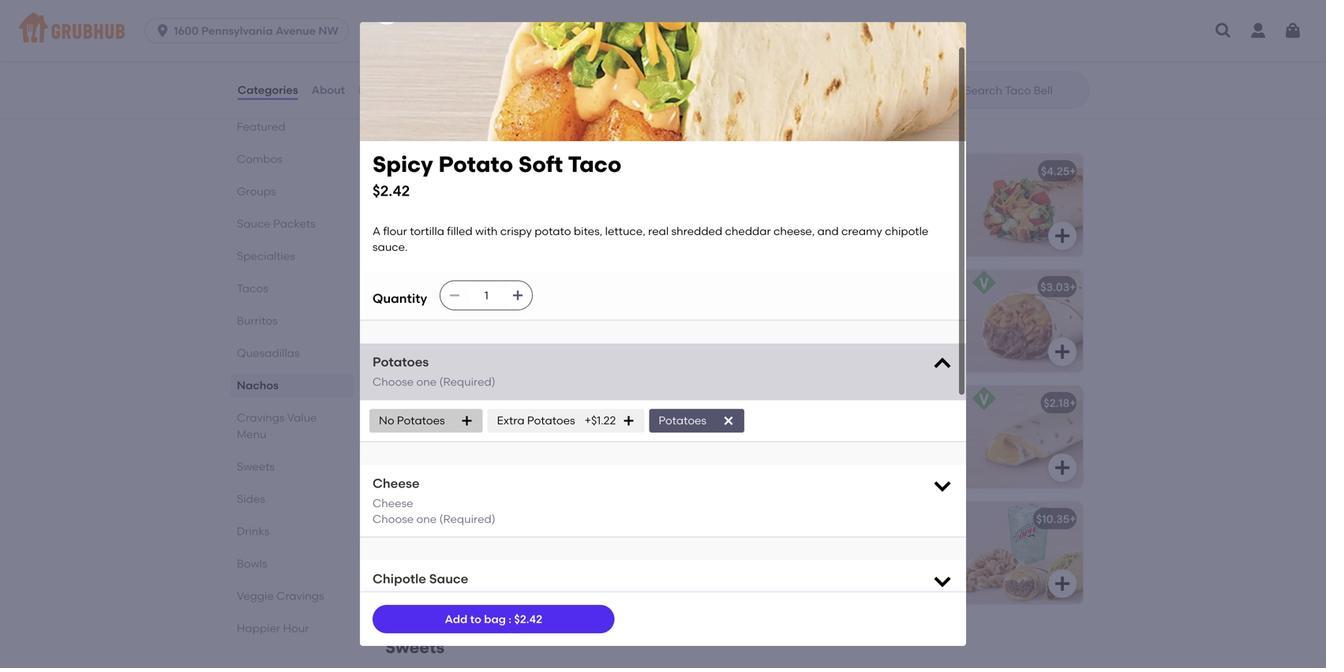 Task type: locate. For each thing, give the bounding box(es) containing it.
0 horizontal spatial tortilla.
[[398, 367, 435, 380]]

cravings down reviews
[[385, 117, 460, 137]]

1 vertical spatial menu
[[237, 428, 267, 441]]

1 horizontal spatial potato
[[535, 224, 571, 238]]

0 horizontal spatial menu
[[237, 428, 267, 441]]

crispy
[[463, 14, 495, 27], [526, 187, 557, 200], [500, 224, 532, 238]]

nacho up seasoned
[[498, 30, 533, 43]]

bites,
[[437, 203, 466, 216], [574, 224, 603, 238]]

cravings up hour
[[276, 590, 324, 603]]

1 horizontal spatial $2.42
[[514, 613, 542, 626]]

drinks
[[237, 525, 269, 538]]

$4.25 + for fiesta veggie burrito image
[[687, 397, 723, 410]]

filled up beefy melt burrito
[[447, 224, 473, 238]]

1 vertical spatial flour
[[383, 224, 407, 238]]

grilled
[[838, 164, 874, 178], [752, 187, 787, 200]]

potato up beef,
[[535, 224, 571, 238]]

taco inside spicy potato soft taco $2.42
[[568, 151, 622, 178]]

cheddar down tomatoes,
[[852, 235, 898, 248]]

nachos bellgrande® image
[[611, 0, 729, 84]]

packets
[[273, 217, 316, 231]]

chipotle for sauce
[[373, 571, 426, 587]]

cinnamon
[[398, 513, 454, 526], [872, 551, 929, 564]]

1 vertical spatial sauce
[[429, 571, 468, 587]]

1 horizontal spatial $4.25
[[1041, 164, 1070, 178]]

chipotle down strips, at right
[[885, 224, 929, 238]]

0 vertical spatial flour
[[408, 187, 432, 200]]

0 vertical spatial a
[[398, 14, 406, 27]]

cheese
[[437, 319, 477, 332], [431, 335, 472, 348], [373, 476, 420, 491], [373, 497, 413, 510]]

with up sauce
[[821, 14, 844, 27]]

1 vertical spatial wrapped
[[465, 351, 513, 364]]

one inside potatoes choose one (required)
[[416, 375, 437, 389]]

0 horizontal spatial value
[[287, 411, 317, 425]]

2 vertical spatial a
[[373, 224, 381, 238]]

cheese up seasoned
[[535, 30, 574, 43]]

$2.42 for spicy potato soft taco
[[373, 183, 410, 200]]

0 horizontal spatial chips
[[534, 14, 563, 27]]

fiesta veggie burrito
[[398, 397, 510, 410]]

(required) up fiesta veggie burrito
[[439, 375, 495, 389]]

choose inside 'cheese cheese choose one (required)'
[[373, 513, 414, 526]]

$2.42 right : at bottom
[[514, 613, 542, 626]]

$4.25
[[1041, 164, 1070, 178], [687, 397, 716, 410]]

menu down nachos
[[237, 428, 267, 441]]

chicken
[[877, 164, 921, 178]]

0 horizontal spatial of
[[450, 14, 460, 27]]

sauce. up beefy melt burrito
[[444, 235, 479, 248]]

potato for spicy potato soft taco $2.42
[[438, 151, 513, 178]]

nacho left sauce
[[752, 30, 786, 43]]

1 vertical spatial tortilla.
[[398, 367, 435, 380]]

veggie down bowls
[[237, 590, 274, 603]]

with
[[821, 14, 844, 27], [440, 30, 462, 43], [500, 187, 523, 200], [475, 224, 498, 238], [398, 551, 420, 564]]

portion
[[408, 14, 447, 27]]

0 vertical spatial $4.25 +
[[1041, 164, 1076, 178]]

fat
[[561, 335, 579, 348]]

bag
[[484, 613, 506, 626]]

svg image inside 1600 pennsylvania avenue nw button
[[155, 23, 171, 39]]

1 vertical spatial bites,
[[574, 224, 603, 238]]

1 vertical spatial nacho
[[398, 319, 434, 332]]

$2.42 for add to bag
[[514, 613, 542, 626]]

dipping.
[[882, 30, 926, 43]]

cinnamon down burrito,
[[872, 551, 929, 564]]

tortilla up melt at the left of the page
[[410, 224, 444, 238]]

cheesy roll up image
[[965, 386, 1083, 488]]

0 horizontal spatial cheddar
[[398, 219, 444, 232]]

taco for spicy potato soft taco
[[494, 164, 520, 178]]

1 vertical spatial (required)
[[439, 513, 495, 526]]

cravings
[[385, 117, 460, 137], [237, 411, 285, 425], [276, 590, 324, 603]]

fiesta up no potatoes
[[398, 397, 431, 410]]

sauce. up quantity
[[373, 241, 408, 254]]

wrapped
[[752, 251, 800, 264], [465, 351, 513, 364]]

potatoes inside potatoes choose one (required)
[[373, 354, 429, 370]]

tortilla down spicy potato soft taco
[[435, 187, 470, 200]]

burrito right the "chicken"
[[924, 164, 961, 178]]

0 horizontal spatial $2.42
[[373, 183, 410, 200]]

burrito up rice,
[[457, 280, 494, 294]]

$2.42 inside spicy potato soft taco $2.42
[[373, 183, 410, 200]]

and down crunchy
[[789, 567, 810, 580]]

2 vertical spatial burrito
[[473, 397, 510, 410]]

1 horizontal spatial flour
[[408, 187, 432, 200]]

1 horizontal spatial $4.25 +
[[1041, 164, 1076, 178]]

potato inside spicy potato soft taco $2.42
[[438, 151, 513, 178]]

tortilla. inside seasoned rice, seasoned beef, nacho cheese sauce, fiesta strips, three cheese blend, reduced fat sour cream wrapped in a warm tortilla.
[[398, 367, 435, 380]]

lettuce, inside grilled chicken, fiesta strips, avocado ranch sauce, creamy chipotle sauce, lettuce, tomatoes, and real shredded cheddar cheese wrapped inside a warm flour tortilla.
[[836, 219, 876, 232]]

wrapped inside seasoned rice, seasoned beef, nacho cheese sauce, fiesta strips, three cheese blend, reduced fat sour cream wrapped in a warm tortilla.
[[465, 351, 513, 364]]

1 horizontal spatial menu
[[515, 117, 560, 137]]

2 horizontal spatial real
[[775, 235, 796, 248]]

2 of from the left
[[881, 14, 891, 27]]

potato
[[398, 203, 434, 216], [535, 224, 571, 238]]

one down sour
[[416, 375, 437, 389]]

2 chips from the left
[[790, 14, 819, 27]]

0 vertical spatial crispy
[[463, 14, 495, 27]]

0 vertical spatial tortilla.
[[907, 251, 944, 264]]

Input item quantity number field
[[469, 281, 504, 310]]

filled down spicy potato soft taco
[[472, 187, 498, 200]]

cinnamon twists
[[398, 513, 490, 526]]

cinnamon up crispy,
[[398, 513, 454, 526]]

$4.25 + for chipotle ranch grilled chicken burrito image
[[1041, 164, 1076, 178]]

1 horizontal spatial beefy
[[809, 535, 839, 548]]

warm inside grilled chicken, fiesta strips, avocado ranch sauce, creamy chipotle sauce, lettuce, tomatoes, and real shredded cheddar cheese wrapped inside a warm flour tortilla.
[[847, 251, 877, 264]]

large
[[823, 567, 854, 580]]

nacho inside nacho chips with a side of warm nacho cheese sauce for dipping.
[[752, 14, 788, 27]]

taco
[[568, 151, 622, 178], [494, 164, 520, 178]]

of right portion
[[450, 14, 460, 27]]

about
[[312, 83, 345, 97]]

three
[[398, 335, 429, 348]]

1 of from the left
[[450, 14, 460, 27]]

1 chips from the left
[[534, 14, 563, 27]]

2 horizontal spatial flour
[[880, 251, 904, 264]]

a inside nacho chips with a side of warm nacho cheese sauce for dipping.
[[846, 14, 854, 27]]

1 vertical spatial value
[[287, 411, 317, 425]]

0 horizontal spatial cheese,
[[446, 219, 488, 232]]

extra potatoes
[[497, 414, 575, 428]]

with inside "a portion of crispy tortilla chips topped with warm nacho cheese sauce, refried beans, seasoned beef, ripe tomatoes and cool sour cream."
[[440, 30, 462, 43]]

2 choose from the top
[[373, 513, 414, 526]]

chipotle down avocado on the right top of page
[[752, 219, 795, 232]]

warm up dipping.
[[894, 14, 925, 27]]

avenue
[[276, 24, 316, 37]]

value up spicy potato soft taco $2.42
[[464, 117, 511, 137]]

0 horizontal spatial fiesta
[[398, 397, 431, 410]]

(required) up puffed at the left of the page
[[439, 513, 495, 526]]

with down spicy potato soft taco $2.42
[[475, 224, 498, 238]]

0 vertical spatial cravings value menu
[[385, 117, 560, 137]]

grilled inside grilled chicken, fiesta strips, avocado ranch sauce, creamy chipotle sauce, lettuce, tomatoes, and real shredded cheddar cheese wrapped inside a warm flour tortilla.
[[752, 187, 787, 200]]

0 horizontal spatial grilled
[[752, 187, 787, 200]]

1 horizontal spatial sauce,
[[798, 219, 833, 232]]

$2.42
[[373, 183, 410, 200], [514, 613, 542, 626]]

beefy left melt at the left of the page
[[398, 280, 429, 294]]

with inside crispy, puffed corn twists sprinkled with cinnamon and sugar.
[[398, 551, 420, 564]]

potato
[[438, 151, 513, 178], [430, 164, 467, 178]]

tomatoes,
[[879, 219, 933, 232]]

chipotle up melt at the left of the page
[[398, 235, 441, 248]]

a flour tortilla filled with crispy potato bites, lettuce, real shredded cheddar cheese, and creamy chipotle sauce.
[[398, 187, 586, 248], [373, 224, 931, 254]]

cool
[[499, 62, 522, 75]]

2 nacho from the left
[[752, 30, 786, 43]]

0 horizontal spatial $4.25 +
[[687, 397, 723, 410]]

crunchy
[[793, 551, 838, 564]]

sweets up sides
[[237, 460, 275, 474]]

2 seasoned from the left
[[482, 303, 536, 316]]

0 vertical spatial sweets
[[237, 460, 275, 474]]

0 vertical spatial one
[[416, 375, 437, 389]]

a inside grilled chicken, fiesta strips, avocado ranch sauce, creamy chipotle sauce, lettuce, tomatoes, and real shredded cheddar cheese wrapped inside a warm flour tortilla.
[[837, 251, 844, 264]]

happier hour
[[237, 622, 309, 635]]

(required)
[[439, 375, 495, 389], [439, 513, 495, 526]]

1 vertical spatial $4.25
[[687, 397, 716, 410]]

tortilla. down tomatoes,
[[907, 251, 944, 264]]

choose up crispy,
[[373, 513, 414, 526]]

+$1.22
[[585, 414, 616, 428]]

and inside includes a beefy 5-layer burrito, regular crunchy taco, cinnamon twists, and a large fountain drink.
[[789, 567, 810, 580]]

inside
[[803, 251, 834, 264]]

chips
[[534, 14, 563, 27], [790, 14, 819, 27]]

happier
[[237, 622, 280, 635]]

flour down tomatoes,
[[880, 251, 904, 264]]

cravings value menu down nachos
[[237, 411, 317, 441]]

flour down spicy potato soft taco
[[408, 187, 432, 200]]

and down avocado on the right top of page
[[752, 235, 773, 248]]

0 horizontal spatial sauce,
[[398, 46, 433, 59]]

1 horizontal spatial nacho
[[752, 14, 788, 27]]

warm inside "a portion of crispy tortilla chips topped with warm nacho cheese sauce, refried beans, seasoned beef, ripe tomatoes and cool sour cream."
[[465, 30, 496, 43]]

1 horizontal spatial real
[[648, 224, 669, 238]]

1 horizontal spatial tortilla.
[[907, 251, 944, 264]]

0 horizontal spatial $4.25
[[687, 397, 716, 410]]

1 vertical spatial choose
[[373, 513, 414, 526]]

+
[[1070, 164, 1076, 178], [1070, 280, 1076, 294], [716, 397, 723, 410], [1070, 397, 1076, 410], [1070, 513, 1076, 526]]

twists,
[[752, 567, 786, 580]]

sweets down chipotle sauce chipotle sauce
[[385, 638, 445, 658]]

1 horizontal spatial of
[[881, 14, 891, 27]]

and down spicy potato soft taco $2.42
[[490, 219, 512, 232]]

sauce down groups
[[237, 217, 271, 231]]

0 vertical spatial choose
[[373, 375, 414, 389]]

1 vertical spatial $2.42
[[514, 613, 542, 626]]

1 choose from the top
[[373, 375, 414, 389]]

chipotle sauce chipotle sauce
[[373, 571, 468, 606]]

1 horizontal spatial taco
[[568, 151, 622, 178]]

shredded
[[535, 203, 586, 216], [671, 224, 722, 238], [799, 235, 850, 248]]

sauce, down fiesta
[[836, 203, 871, 216]]

1 horizontal spatial sweets
[[385, 638, 445, 658]]

0 horizontal spatial cheese
[[535, 30, 574, 43]]

warm
[[894, 14, 925, 27], [465, 30, 496, 43], [847, 251, 877, 264], [538, 351, 569, 364]]

a right "in"
[[528, 351, 535, 364]]

includes
[[752, 535, 796, 548]]

choose
[[373, 375, 414, 389], [373, 513, 414, 526]]

chips inside nacho chips with a side of warm nacho cheese sauce for dipping.
[[790, 14, 819, 27]]

sauce, down ranch
[[798, 219, 833, 232]]

cravings value menu
[[385, 117, 560, 137], [237, 411, 317, 441]]

seasoned up sauce, on the top left of page
[[482, 303, 536, 316]]

chips up seasoned
[[534, 14, 563, 27]]

potato for spicy potato soft taco
[[430, 164, 467, 178]]

$4.25 for chipotle ranch grilled chicken burrito image
[[1041, 164, 1070, 178]]

soft
[[519, 151, 563, 178], [470, 164, 491, 178]]

0 vertical spatial cravings
[[385, 117, 460, 137]]

a down crunchy
[[813, 567, 820, 580]]

1 one from the top
[[416, 375, 437, 389]]

with down crispy,
[[398, 551, 420, 564]]

1 vertical spatial grilled
[[752, 187, 787, 200]]

0 horizontal spatial nacho
[[498, 30, 533, 43]]

cravings down nachos
[[237, 411, 285, 425]]

regular
[[752, 551, 790, 564]]

with inside nacho chips with a side of warm nacho cheese sauce for dipping.
[[821, 14, 844, 27]]

real
[[511, 203, 532, 216], [648, 224, 669, 238], [775, 235, 796, 248]]

0 horizontal spatial wrapped
[[465, 351, 513, 364]]

twists
[[501, 535, 532, 548]]

value inside cravings value menu
[[287, 411, 317, 425]]

sauce
[[237, 217, 271, 231], [429, 571, 468, 587], [421, 592, 455, 606]]

svg image
[[1214, 21, 1233, 40], [1284, 21, 1302, 40], [699, 54, 718, 72], [699, 226, 718, 245], [1053, 226, 1072, 245], [449, 289, 461, 302], [699, 342, 718, 361], [461, 415, 473, 427], [722, 415, 735, 427], [699, 458, 718, 477], [931, 475, 954, 497], [931, 570, 954, 592], [1053, 575, 1072, 593]]

a up sauce
[[846, 14, 854, 27]]

0 vertical spatial fiesta
[[519, 319, 551, 332]]

sauce up add
[[421, 592, 455, 606]]

rice,
[[454, 303, 480, 316]]

0 vertical spatial wrapped
[[752, 251, 800, 264]]

creamy down strips, at right
[[874, 203, 915, 216]]

cheesy roll up
[[752, 397, 833, 410]]

0 vertical spatial sauce,
[[398, 46, 433, 59]]

1 vertical spatial fiesta
[[398, 397, 431, 410]]

nachos
[[237, 379, 279, 392]]

chips inside "a portion of crispy tortilla chips topped with warm nacho cheese sauce, refried beans, seasoned beef, ripe tomatoes and cool sour cream."
[[534, 14, 563, 27]]

wrapped left inside
[[752, 251, 800, 264]]

1 vertical spatial burrito
[[457, 280, 494, 294]]

fiesta
[[519, 319, 551, 332], [398, 397, 431, 410]]

tortilla. down sour
[[398, 367, 435, 380]]

reviews button
[[358, 62, 403, 118]]

beefy inside includes a beefy 5-layer burrito, regular crunchy taco, cinnamon twists, and a large fountain drink.
[[809, 535, 839, 548]]

main navigation navigation
[[0, 0, 1326, 62]]

quantity
[[373, 291, 427, 306]]

cheese down rice,
[[437, 319, 477, 332]]

2 horizontal spatial cheese
[[901, 235, 939, 248]]

1 vertical spatial cinnamon
[[872, 551, 929, 564]]

cheese, down avocado on the right top of page
[[774, 224, 815, 238]]

layer
[[853, 535, 882, 548]]

veggie down potatoes choose one (required)
[[433, 397, 471, 410]]

grilled up avocado on the right top of page
[[752, 187, 787, 200]]

one inside 'cheese cheese choose one (required)'
[[416, 513, 437, 526]]

side
[[856, 14, 878, 27]]

cheese down tomatoes,
[[901, 235, 939, 248]]

sprinkled
[[534, 535, 583, 548]]

a up crunchy
[[799, 535, 806, 548]]

corn
[[475, 535, 499, 548]]

beefy up crunchy
[[809, 535, 839, 548]]

a right inside
[[837, 251, 844, 264]]

with up refried
[[440, 30, 462, 43]]

seasoned down melt at the left of the page
[[398, 303, 451, 316]]

spicy inside spicy potato soft taco $2.42
[[373, 151, 433, 178]]

0 vertical spatial $4.25
[[1041, 164, 1070, 178]]

fiesta up reduced
[[519, 319, 551, 332]]

categories
[[238, 83, 298, 97]]

1 horizontal spatial cinnamon
[[872, 551, 929, 564]]

chipotle
[[752, 164, 798, 178], [373, 571, 426, 587], [373, 592, 418, 606]]

one up crispy,
[[416, 513, 437, 526]]

0 vertical spatial tortilla
[[497, 14, 532, 27]]

flour up quantity
[[383, 224, 407, 238]]

warm inside seasoned rice, seasoned beef, nacho cheese sauce, fiesta strips, three cheese blend, reduced fat sour cream wrapped in a warm tortilla.
[[538, 351, 569, 364]]

a up 'topped'
[[398, 14, 406, 27]]

warm right inside
[[847, 251, 877, 264]]

cheddar down avocado on the right top of page
[[725, 224, 771, 238]]

1 vertical spatial one
[[416, 513, 437, 526]]

menu down sour
[[515, 117, 560, 137]]

chipotle ranch grilled chicken burrito image
[[965, 154, 1083, 256]]

spicy
[[373, 151, 433, 178], [398, 164, 427, 178]]

2 (required) from the top
[[439, 513, 495, 526]]

beefy melt burrito image
[[611, 270, 729, 372]]

1 (required) from the top
[[439, 375, 495, 389]]

a up quantity
[[373, 224, 381, 238]]

1 horizontal spatial chips
[[790, 14, 819, 27]]

2 vertical spatial flour
[[880, 251, 904, 264]]

svg image
[[155, 23, 171, 39], [1053, 54, 1072, 72], [512, 289, 524, 302], [1053, 342, 1072, 361], [931, 353, 954, 375], [622, 415, 635, 427], [1053, 458, 1072, 477], [699, 575, 718, 593]]

1 nacho from the left
[[498, 30, 533, 43]]

cheese, down spicy potato soft taco
[[446, 219, 488, 232]]

cheese left sauce
[[788, 30, 827, 43]]

1 vertical spatial filled
[[447, 224, 473, 238]]

and down beans,
[[476, 62, 497, 75]]

1 seasoned from the left
[[398, 303, 451, 316]]

0 vertical spatial nacho
[[752, 14, 788, 27]]

twists
[[457, 513, 490, 526]]

$2.18
[[1044, 397, 1070, 410]]

cheese up crispy,
[[373, 497, 413, 510]]

1 horizontal spatial nacho
[[752, 30, 786, 43]]

0 vertical spatial menu
[[515, 117, 560, 137]]

creamy
[[874, 203, 915, 216], [514, 219, 555, 232], [841, 224, 882, 238]]

value down quesadillas
[[287, 411, 317, 425]]

tortilla up beans,
[[497, 14, 532, 27]]

chips left side
[[790, 14, 819, 27]]

warm up beans,
[[465, 30, 496, 43]]

soft inside spicy potato soft taco $2.42
[[519, 151, 563, 178]]

choose down sour
[[373, 375, 414, 389]]

fountain
[[856, 567, 901, 580]]

chips and nacho cheese sauce image
[[965, 0, 1083, 84]]

and inside crispy, puffed corn twists sprinkled with cinnamon and sugar.
[[480, 551, 501, 564]]

cheese inside "a portion of crispy tortilla chips topped with warm nacho cheese sauce, refried beans, seasoned beef, ripe tomatoes and cool sour cream."
[[535, 30, 574, 43]]

sauce, down 'topped'
[[398, 46, 433, 59]]

a inside seasoned rice, seasoned beef, nacho cheese sauce, fiesta strips, three cheese blend, reduced fat sour cream wrapped in a warm tortilla.
[[528, 351, 535, 364]]

sour
[[398, 351, 422, 364]]

potato down spicy potato soft taco
[[398, 203, 434, 216]]

wrapped down blend,
[[465, 351, 513, 364]]

cravings value menu up spicy potato soft taco
[[385, 117, 560, 137]]

2 one from the top
[[416, 513, 437, 526]]

warm down fat on the left bottom
[[538, 351, 569, 364]]

0 horizontal spatial sweets
[[237, 460, 275, 474]]

beefy
[[398, 280, 429, 294], [809, 535, 839, 548]]

0 horizontal spatial cravings value menu
[[237, 411, 317, 441]]

1 horizontal spatial wrapped
[[752, 251, 800, 264]]

no potatoes
[[379, 414, 445, 428]]

choose inside potatoes choose one (required)
[[373, 375, 414, 389]]

and down corn
[[480, 551, 501, 564]]

0 horizontal spatial nacho
[[398, 319, 434, 332]]

cheese inside nacho chips with a side of warm nacho cheese sauce for dipping.
[[788, 30, 827, 43]]

$2.42 down spicy potato soft taco
[[373, 183, 410, 200]]

0 horizontal spatial seasoned
[[398, 303, 451, 316]]

a down spicy potato soft taco
[[398, 187, 406, 200]]

sauce down cinnamon
[[429, 571, 468, 587]]

tortilla.
[[907, 251, 944, 264], [398, 367, 435, 380]]

potatoes choose one (required)
[[373, 354, 495, 389]]

beefy melt burrito
[[398, 280, 494, 294]]

grilled up fiesta
[[838, 164, 874, 178]]

sauce,
[[480, 319, 517, 332]]

lettuce,
[[468, 203, 509, 216], [836, 219, 876, 232], [605, 224, 646, 238]]

blend,
[[475, 335, 508, 348]]

1 horizontal spatial cheese
[[788, 30, 827, 43]]



Task type: describe. For each thing, give the bounding box(es) containing it.
for
[[865, 30, 879, 43]]

0 vertical spatial grilled
[[838, 164, 874, 178]]

veggie cravings
[[237, 590, 324, 603]]

spicy potato soft taco $2.42
[[373, 151, 622, 200]]

(required) inside 'cheese cheese choose one (required)'
[[439, 513, 495, 526]]

and inside "a portion of crispy tortilla chips topped with warm nacho cheese sauce, refried beans, seasoned beef, ripe tomatoes and cool sour cream."
[[476, 62, 497, 75]]

2 vertical spatial chipotle
[[373, 592, 418, 606]]

1 horizontal spatial cheese,
[[774, 224, 815, 238]]

1 vertical spatial potato
[[535, 224, 571, 238]]

0 horizontal spatial potato
[[398, 203, 434, 216]]

2 vertical spatial tortilla
[[410, 224, 444, 238]]

1600 pennsylvania avenue nw
[[174, 24, 339, 37]]

drink.
[[904, 567, 933, 580]]

burrito for fiesta veggie burrito
[[473, 397, 510, 410]]

1 vertical spatial veggie
[[237, 590, 274, 603]]

spicy potato soft taco
[[398, 164, 520, 178]]

taco for spicy potato soft taco $2.42
[[568, 151, 622, 178]]

1 vertical spatial cravings value menu
[[237, 411, 317, 441]]

1 horizontal spatial cheddar
[[725, 224, 771, 238]]

1 horizontal spatial sauce.
[[444, 235, 479, 248]]

search icon image
[[939, 81, 958, 99]]

roll
[[794, 397, 814, 410]]

quesadillas
[[237, 347, 300, 360]]

bowls
[[237, 557, 267, 571]]

cream
[[425, 351, 462, 364]]

cheddar inside grilled chicken, fiesta strips, avocado ranch sauce, creamy chipotle sauce, lettuce, tomatoes, and real shredded cheddar cheese wrapped inside a warm flour tortilla.
[[852, 235, 898, 248]]

sauce packets
[[237, 217, 316, 231]]

beef,
[[567, 46, 593, 59]]

includes a beefy 5-layer burrito, regular crunchy taco, cinnamon twists, and a large fountain drink.
[[752, 535, 933, 580]]

2 vertical spatial crispy
[[500, 224, 532, 238]]

chicken,
[[789, 187, 834, 200]]

cheese up cream
[[431, 335, 472, 348]]

2 horizontal spatial sauce,
[[836, 203, 871, 216]]

soft for spicy potato soft taco $2.42
[[519, 151, 563, 178]]

sides
[[237, 493, 265, 506]]

spicy potato soft taco image
[[611, 154, 729, 256]]

0 horizontal spatial bites,
[[437, 203, 466, 216]]

warm inside nacho chips with a side of warm nacho cheese sauce for dipping.
[[894, 14, 925, 27]]

menu inside cravings value menu
[[237, 428, 267, 441]]

burrito for beefy melt burrito
[[457, 280, 494, 294]]

1 vertical spatial crispy
[[526, 187, 557, 200]]

1600 pennsylvania avenue nw button
[[145, 18, 355, 43]]

wrapped inside grilled chicken, fiesta strips, avocado ranch sauce, creamy chipotle sauce, lettuce, tomatoes, and real shredded cheddar cheese wrapped inside a warm flour tortilla.
[[752, 251, 800, 264]]

ranch
[[801, 164, 836, 178]]

grilled chicken, fiesta strips, avocado ranch sauce, creamy chipotle sauce, lettuce, tomatoes, and real shredded cheddar cheese wrapped inside a warm flour tortilla.
[[752, 187, 944, 264]]

cinnamon twists image
[[611, 502, 729, 605]]

soft for spicy potato soft taco
[[470, 164, 491, 178]]

0 vertical spatial sauce
[[237, 217, 271, 231]]

pennsylvania
[[201, 24, 273, 37]]

add
[[445, 613, 468, 626]]

nacho inside nacho chips with a side of warm nacho cheese sauce for dipping.
[[752, 30, 786, 43]]

about button
[[311, 62, 346, 118]]

chipotle ranch grilled chicken burrito
[[752, 164, 961, 178]]

0 horizontal spatial lettuce,
[[468, 203, 509, 216]]

a portion of crispy tortilla chips topped with warm nacho cheese sauce, refried beans, seasoned beef, ripe tomatoes and cool sour cream.
[[398, 14, 593, 75]]

fiesta
[[836, 187, 866, 200]]

sauce, inside "a portion of crispy tortilla chips topped with warm nacho cheese sauce, refried beans, seasoned beef, ripe tomatoes and cool sour cream."
[[398, 46, 433, 59]]

1 vertical spatial cravings
[[237, 411, 285, 425]]

creamy down fiesta
[[841, 224, 882, 238]]

taco,
[[841, 551, 870, 564]]

shredded inside grilled chicken, fiesta strips, avocado ranch sauce, creamy chipotle sauce, lettuce, tomatoes, and real shredded cheddar cheese wrapped inside a warm flour tortilla.
[[799, 235, 850, 248]]

extra
[[497, 414, 525, 428]]

reviews
[[358, 83, 402, 97]]

+ for seasoned rice, seasoned beef, nacho cheese sauce, fiesta strips, three cheese blend, reduced fat sour cream wrapped in a warm tortilla.
[[1070, 280, 1076, 294]]

a portion of crispy tortilla chips topped with warm nacho cheese sauce, refried beans, seasoned beef, ripe tomatoes and cool sour cream. button
[[388, 0, 729, 84]]

combos
[[237, 152, 283, 166]]

no
[[379, 414, 394, 428]]

0 vertical spatial cinnamon
[[398, 513, 454, 526]]

fiesta inside seasoned rice, seasoned beef, nacho cheese sauce, fiesta strips, three cheese blend, reduced fat sour cream wrapped in a warm tortilla.
[[519, 319, 551, 332]]

cinnamon inside includes a beefy 5-layer burrito, regular crunchy taco, cinnamon twists, and a large fountain drink.
[[872, 551, 929, 564]]

and down ranch
[[818, 224, 839, 238]]

creamy down spicy potato soft taco $2.42
[[514, 219, 555, 232]]

1 horizontal spatial veggie
[[433, 397, 471, 410]]

chipotle for ranch
[[752, 164, 798, 178]]

with down spicy potato soft taco
[[500, 187, 523, 200]]

nacho inside "a portion of crispy tortilla chips topped with warm nacho cheese sauce, refried beans, seasoned beef, ripe tomatoes and cool sour cream."
[[498, 30, 533, 43]]

melt
[[431, 280, 455, 294]]

$3.03 +
[[1041, 280, 1076, 294]]

1 horizontal spatial lettuce,
[[605, 224, 646, 238]]

in
[[516, 351, 525, 364]]

$10.35
[[1036, 513, 1070, 526]]

reduced
[[510, 335, 559, 348]]

cheese up cinnamon twists
[[373, 476, 420, 491]]

tomatoes
[[421, 62, 473, 75]]

cheese cheese choose one (required)
[[373, 476, 495, 526]]

beef,
[[538, 303, 565, 316]]

0 vertical spatial beefy
[[398, 280, 429, 294]]

crispy inside "a portion of crispy tortilla chips topped with warm nacho cheese sauce, refried beans, seasoned beef, ripe tomatoes and cool sour cream."
[[463, 14, 495, 27]]

1 vertical spatial tortilla
[[435, 187, 470, 200]]

1 vertical spatial sweets
[[385, 638, 445, 658]]

$3.03
[[1041, 280, 1070, 294]]

1 horizontal spatial shredded
[[671, 224, 722, 238]]

classic combo image
[[965, 502, 1083, 605]]

0 vertical spatial burrito
[[924, 164, 961, 178]]

spicy for spicy potato soft taco
[[398, 164, 427, 178]]

tacos
[[237, 282, 268, 295]]

spicy for spicy potato soft taco $2.42
[[373, 151, 433, 178]]

of inside nacho chips with a side of warm nacho cheese sauce for dipping.
[[881, 14, 891, 27]]

a inside "a portion of crispy tortilla chips topped with warm nacho cheese sauce, refried beans, seasoned beef, ripe tomatoes and cool sour cream."
[[398, 14, 406, 27]]

cheesy bean and rice burrito image
[[965, 270, 1083, 372]]

burrito,
[[885, 535, 923, 548]]

0 horizontal spatial chipotle
[[398, 235, 441, 248]]

hour
[[283, 622, 309, 635]]

:
[[509, 613, 512, 626]]

2 horizontal spatial chipotle
[[885, 224, 929, 238]]

ripe
[[398, 62, 419, 75]]

burritos
[[237, 314, 278, 328]]

0 vertical spatial filled
[[472, 187, 498, 200]]

1 horizontal spatial bites,
[[574, 224, 603, 238]]

nacho inside seasoned rice, seasoned beef, nacho cheese sauce, fiesta strips, three cheese blend, reduced fat sour cream wrapped in a warm tortilla.
[[398, 319, 434, 332]]

strips,
[[554, 319, 587, 332]]

ranch
[[802, 203, 833, 216]]

+ for crispy, puffed corn twists sprinkled with cinnamon and sugar.
[[1070, 513, 1076, 526]]

+ for a flour tortilla filled with crispy potato bites, lettuce, real shredded cheddar cheese, and creamy chipotle sauce.
[[1070, 164, 1076, 178]]

0 horizontal spatial real
[[511, 203, 532, 216]]

0 horizontal spatial sauce.
[[373, 241, 408, 254]]

nacho chips with a side of warm nacho cheese sauce for dipping.
[[752, 14, 926, 43]]

flour inside grilled chicken, fiesta strips, avocado ranch sauce, creamy chipotle sauce, lettuce, tomatoes, and real shredded cheddar cheese wrapped inside a warm flour tortilla.
[[880, 251, 904, 264]]

to
[[470, 613, 481, 626]]

cheesy
[[752, 397, 792, 410]]

Search Taco Bell search field
[[963, 83, 1084, 98]]

of inside "a portion of crispy tortilla chips topped with warm nacho cheese sauce, refried beans, seasoned beef, ripe tomatoes and cool sour cream."
[[450, 14, 460, 27]]

cream.
[[551, 62, 588, 75]]

cinnamon
[[423, 551, 477, 564]]

specialties
[[237, 249, 295, 263]]

(required) inside potatoes choose one (required)
[[439, 375, 495, 389]]

$4.25 for fiesta veggie burrito image
[[687, 397, 716, 410]]

5-
[[841, 535, 853, 548]]

$10.35 +
[[1036, 513, 1076, 526]]

1 horizontal spatial value
[[464, 117, 511, 137]]

featured
[[237, 120, 286, 133]]

nw
[[318, 24, 339, 37]]

topped
[[398, 30, 437, 43]]

1 horizontal spatial cravings value menu
[[385, 117, 560, 137]]

strips,
[[869, 187, 900, 200]]

tortilla inside "a portion of crispy tortilla chips topped with warm nacho cheese sauce, refried beans, seasoned beef, ripe tomatoes and cool sour cream."
[[497, 14, 532, 27]]

up
[[817, 397, 833, 410]]

1 vertical spatial a
[[398, 187, 406, 200]]

chipotle inside grilled chicken, fiesta strips, avocado ranch sauce, creamy chipotle sauce, lettuce, tomatoes, and real shredded cheddar cheese wrapped inside a warm flour tortilla.
[[752, 219, 795, 232]]

categories button
[[237, 62, 299, 118]]

tortilla. inside grilled chicken, fiesta strips, avocado ranch sauce, creamy chipotle sauce, lettuce, tomatoes, and real shredded cheddar cheese wrapped inside a warm flour tortilla.
[[907, 251, 944, 264]]

2 vertical spatial sauce,
[[798, 219, 833, 232]]

beans,
[[473, 46, 509, 59]]

2 vertical spatial sauce
[[421, 592, 455, 606]]

0 horizontal spatial shredded
[[535, 203, 586, 216]]

1600
[[174, 24, 199, 37]]

creamy inside grilled chicken, fiesta strips, avocado ranch sauce, creamy chipotle sauce, lettuce, tomatoes, and real shredded cheddar cheese wrapped inside a warm flour tortilla.
[[874, 203, 915, 216]]

real inside grilled chicken, fiesta strips, avocado ranch sauce, creamy chipotle sauce, lettuce, tomatoes, and real shredded cheddar cheese wrapped inside a warm flour tortilla.
[[775, 235, 796, 248]]

fiesta veggie burrito image
[[611, 386, 729, 488]]

refried
[[436, 46, 471, 59]]

cheese inside grilled chicken, fiesta strips, avocado ranch sauce, creamy chipotle sauce, lettuce, tomatoes, and real shredded cheddar cheese wrapped inside a warm flour tortilla.
[[901, 235, 939, 248]]

2 vertical spatial cravings
[[276, 590, 324, 603]]

and inside grilled chicken, fiesta strips, avocado ranch sauce, creamy chipotle sauce, lettuce, tomatoes, and real shredded cheddar cheese wrapped inside a warm flour tortilla.
[[752, 235, 773, 248]]

sugar.
[[504, 551, 536, 564]]

sour
[[525, 62, 548, 75]]

crispy,
[[398, 535, 434, 548]]

$2.18 +
[[1044, 397, 1076, 410]]



Task type: vqa. For each thing, say whether or not it's contained in the screenshot.
Best Sellers the Sellers
no



